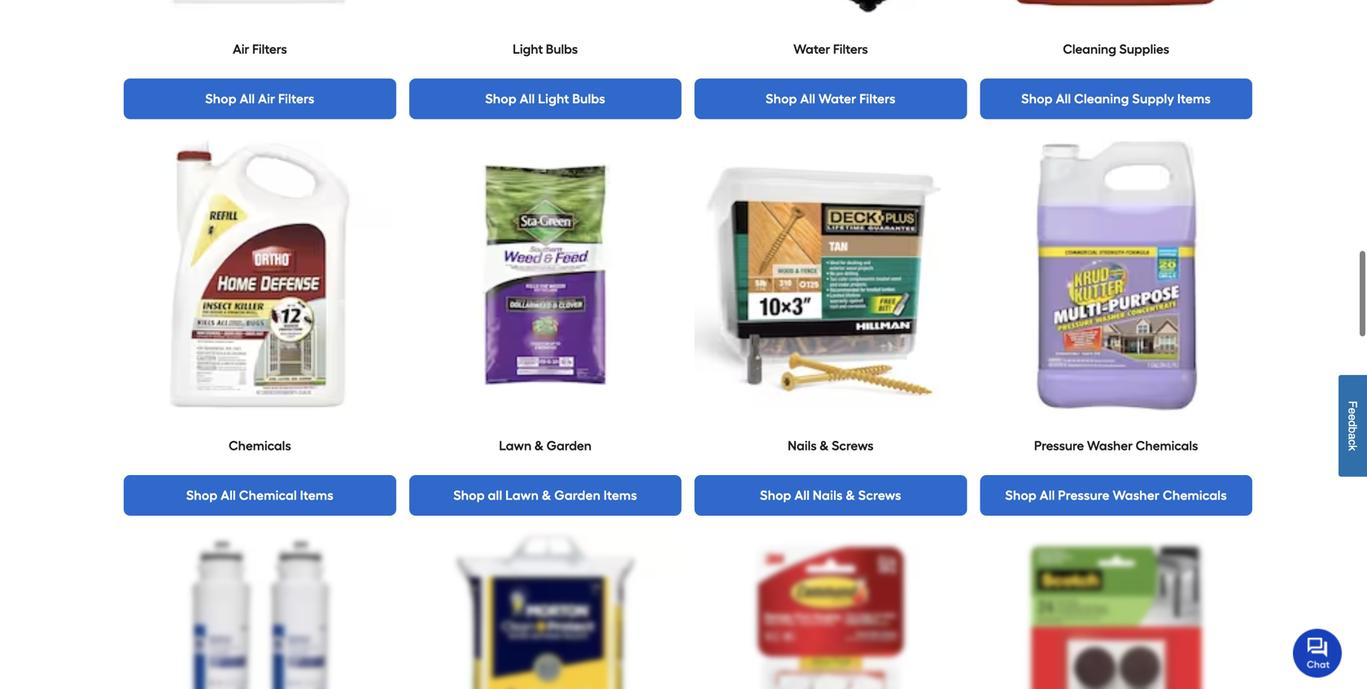 Task type: describe. For each thing, give the bounding box(es) containing it.
& down 'lawn & garden'
[[542, 488, 552, 503]]

shop all chemical items
[[186, 488, 334, 503]]

shop all pressure washer chemicals button
[[980, 475, 1253, 516]]

shop for shop all light bulbs
[[485, 91, 517, 107]]

2 e from the top
[[1347, 415, 1360, 421]]

shop all chemical items button
[[124, 475, 396, 516]]

0 vertical spatial light
[[513, 42, 543, 57]]

shop for shop all air filters
[[205, 91, 237, 107]]

pressure inside button
[[1058, 488, 1110, 503]]

nails inside button
[[813, 488, 843, 503]]

screws inside button
[[859, 488, 902, 503]]

all for light
[[520, 91, 535, 107]]

filters up shop all air filters button
[[252, 42, 287, 57]]

all for water
[[800, 91, 816, 107]]

chemicals inside button
[[1163, 488, 1227, 503]]

shop all water filters button
[[695, 79, 967, 119]]

1 e from the top
[[1347, 408, 1360, 415]]

shop for shop all chemical items
[[186, 488, 218, 503]]

shop for shop all cleaning supply items
[[1022, 91, 1053, 107]]

shop all light bulbs button
[[409, 79, 682, 119]]

& up 'shop all lawn & garden items'
[[535, 438, 544, 454]]

lawn & garden
[[499, 438, 592, 454]]

cleaning inside button
[[1075, 91, 1130, 107]]

water inside button
[[819, 91, 857, 107]]

shop all air filters
[[205, 91, 315, 107]]

& down nails & screws
[[846, 488, 856, 503]]

shop all light bulbs
[[485, 91, 606, 107]]

lawn inside button
[[506, 488, 539, 503]]

& up shop all nails & screws
[[820, 438, 829, 454]]

chemical
[[239, 488, 297, 503]]

f
[[1347, 401, 1360, 408]]

shop for shop all water filters
[[766, 91, 797, 107]]

0 vertical spatial washer
[[1087, 438, 1133, 454]]

0 vertical spatial lawn
[[499, 438, 532, 454]]

air inside button
[[258, 91, 275, 107]]

shop all lawn & garden items
[[454, 488, 637, 503]]

shop all cleaning supply items
[[1022, 91, 1211, 107]]

shop all lawn & garden items button
[[409, 475, 682, 516]]

nails & screws
[[788, 438, 874, 454]]

all
[[488, 488, 503, 503]]



Task type: vqa. For each thing, say whether or not it's contained in the screenshot.
Decking & Porches
no



Task type: locate. For each thing, give the bounding box(es) containing it.
filters inside shop all water filters button
[[860, 91, 896, 107]]

b
[[1347, 427, 1360, 434]]

lawn up all
[[499, 438, 532, 454]]

shop all air filters button
[[124, 79, 396, 119]]

f e e d b a c k button
[[1339, 375, 1368, 477]]

2 horizontal spatial items
[[1178, 91, 1211, 107]]

shop
[[205, 91, 237, 107], [485, 91, 517, 107], [766, 91, 797, 107], [1022, 91, 1053, 107], [186, 488, 218, 503], [454, 488, 485, 503], [760, 488, 792, 503], [1006, 488, 1037, 503]]

bulbs
[[546, 42, 578, 57], [573, 91, 606, 107]]

0 horizontal spatial items
[[300, 488, 334, 503]]

1 vertical spatial nails
[[813, 488, 843, 503]]

0 vertical spatial bulbs
[[546, 42, 578, 57]]

light
[[513, 42, 543, 57], [538, 91, 569, 107]]

lawn right all
[[506, 488, 539, 503]]

shop all water filters
[[766, 91, 896, 107]]

a
[[1347, 434, 1360, 440]]

bulbs up shop all light bulbs button
[[546, 42, 578, 57]]

filters
[[252, 42, 287, 57], [833, 42, 868, 57], [278, 91, 315, 107], [860, 91, 896, 107]]

washer down the pressure washer chemicals
[[1113, 488, 1160, 503]]

cleaning supplies
[[1063, 42, 1170, 57]]

e up b
[[1347, 415, 1360, 421]]

air up shop all air filters
[[233, 42, 249, 57]]

1 vertical spatial cleaning
[[1075, 91, 1130, 107]]

nails up shop all nails & screws
[[788, 438, 817, 454]]

1 vertical spatial light
[[538, 91, 569, 107]]

shop for shop all lawn & garden items
[[454, 488, 485, 503]]

1 vertical spatial air
[[258, 91, 275, 107]]

nails
[[788, 438, 817, 454], [813, 488, 843, 503]]

supply
[[1133, 91, 1175, 107]]

filters down water filters
[[860, 91, 896, 107]]

all for cleaning
[[1056, 91, 1072, 107]]

&
[[535, 438, 544, 454], [820, 438, 829, 454], [542, 488, 552, 503], [846, 488, 856, 503]]

water up shop all water filters on the top
[[794, 42, 831, 57]]

cleaning left supplies
[[1063, 42, 1117, 57]]

0 vertical spatial air
[[233, 42, 249, 57]]

shop for shop all pressure washer chemicals
[[1006, 488, 1037, 503]]

1 vertical spatial pressure
[[1058, 488, 1110, 503]]

screws down nails & screws
[[859, 488, 902, 503]]

screws up shop all nails & screws button at right bottom
[[832, 438, 874, 454]]

shop all nails & screws
[[760, 488, 902, 503]]

1 horizontal spatial air
[[258, 91, 275, 107]]

air down the air filters
[[258, 91, 275, 107]]

0 vertical spatial water
[[794, 42, 831, 57]]

shop all nails & screws button
[[695, 475, 967, 516]]

all for chemical
[[221, 488, 236, 503]]

shop for shop all nails & screws
[[760, 488, 792, 503]]

c
[[1347, 440, 1360, 446]]

filters inside shop all air filters button
[[278, 91, 315, 107]]

1 horizontal spatial items
[[604, 488, 637, 503]]

washer inside button
[[1113, 488, 1160, 503]]

light inside button
[[538, 91, 569, 107]]

f e e d b a c k
[[1347, 401, 1360, 451]]

cleaning
[[1063, 42, 1117, 57], [1075, 91, 1130, 107]]

chemicals
[[229, 438, 291, 454], [1136, 438, 1199, 454], [1163, 488, 1227, 503]]

0 vertical spatial garden
[[547, 438, 592, 454]]

garden up shop all lawn & garden items button
[[547, 438, 592, 454]]

water filters
[[794, 42, 868, 57]]

water
[[794, 42, 831, 57], [819, 91, 857, 107]]

air filters
[[233, 42, 287, 57]]

garden down 'lawn & garden'
[[555, 488, 601, 503]]

e up d
[[1347, 408, 1360, 415]]

1 vertical spatial garden
[[555, 488, 601, 503]]

image image
[[124, 0, 396, 15], [695, 0, 967, 15], [980, 0, 1253, 15], [124, 139, 396, 411], [409, 139, 682, 411], [695, 139, 967, 411], [980, 139, 1253, 411], [124, 536, 396, 689], [409, 536, 682, 689], [695, 536, 967, 689], [980, 536, 1253, 689]]

nails down nails & screws
[[813, 488, 843, 503]]

filters down the air filters
[[278, 91, 315, 107]]

screws
[[832, 438, 874, 454], [859, 488, 902, 503]]

items
[[1178, 91, 1211, 107], [300, 488, 334, 503], [604, 488, 637, 503]]

chat invite button image
[[1294, 628, 1343, 678]]

e
[[1347, 408, 1360, 415], [1347, 415, 1360, 421]]

pressure down the pressure washer chemicals
[[1058, 488, 1110, 503]]

1 vertical spatial washer
[[1113, 488, 1160, 503]]

d
[[1347, 421, 1360, 427]]

k
[[1347, 446, 1360, 451]]

all
[[240, 91, 255, 107], [520, 91, 535, 107], [800, 91, 816, 107], [1056, 91, 1072, 107], [221, 488, 236, 503], [795, 488, 810, 503], [1040, 488, 1055, 503]]

supplies
[[1120, 42, 1170, 57]]

garden
[[547, 438, 592, 454], [555, 488, 601, 503]]

shop all cleaning supply items button
[[980, 79, 1253, 119]]

1 vertical spatial lawn
[[506, 488, 539, 503]]

pressure
[[1035, 438, 1085, 454], [1058, 488, 1110, 503]]

bulbs inside button
[[573, 91, 606, 107]]

1 vertical spatial water
[[819, 91, 857, 107]]

0 vertical spatial cleaning
[[1063, 42, 1117, 57]]

all for nails
[[795, 488, 810, 503]]

washer
[[1087, 438, 1133, 454], [1113, 488, 1160, 503]]

washer up shop all pressure washer chemicals
[[1087, 438, 1133, 454]]

water down water filters
[[819, 91, 857, 107]]

shop all pressure washer chemicals
[[1006, 488, 1227, 503]]

all for pressure
[[1040, 488, 1055, 503]]

0 vertical spatial pressure
[[1035, 438, 1085, 454]]

pressure washer chemicals
[[1035, 438, 1199, 454]]

filters up shop all water filters button
[[833, 42, 868, 57]]

0 horizontal spatial air
[[233, 42, 249, 57]]

all for air
[[240, 91, 255, 107]]

0 vertical spatial nails
[[788, 438, 817, 454]]

1 vertical spatial bulbs
[[573, 91, 606, 107]]

light up shop all light bulbs
[[513, 42, 543, 57]]

garden inside button
[[555, 488, 601, 503]]

light bulbs
[[513, 42, 578, 57]]

1 vertical spatial screws
[[859, 488, 902, 503]]

bulbs down light bulbs
[[573, 91, 606, 107]]

cleaning left supply
[[1075, 91, 1130, 107]]

light down light bulbs
[[538, 91, 569, 107]]

0 vertical spatial screws
[[832, 438, 874, 454]]

lawn
[[499, 438, 532, 454], [506, 488, 539, 503]]

air
[[233, 42, 249, 57], [258, 91, 275, 107]]

pressure up shop all pressure washer chemicals
[[1035, 438, 1085, 454]]



